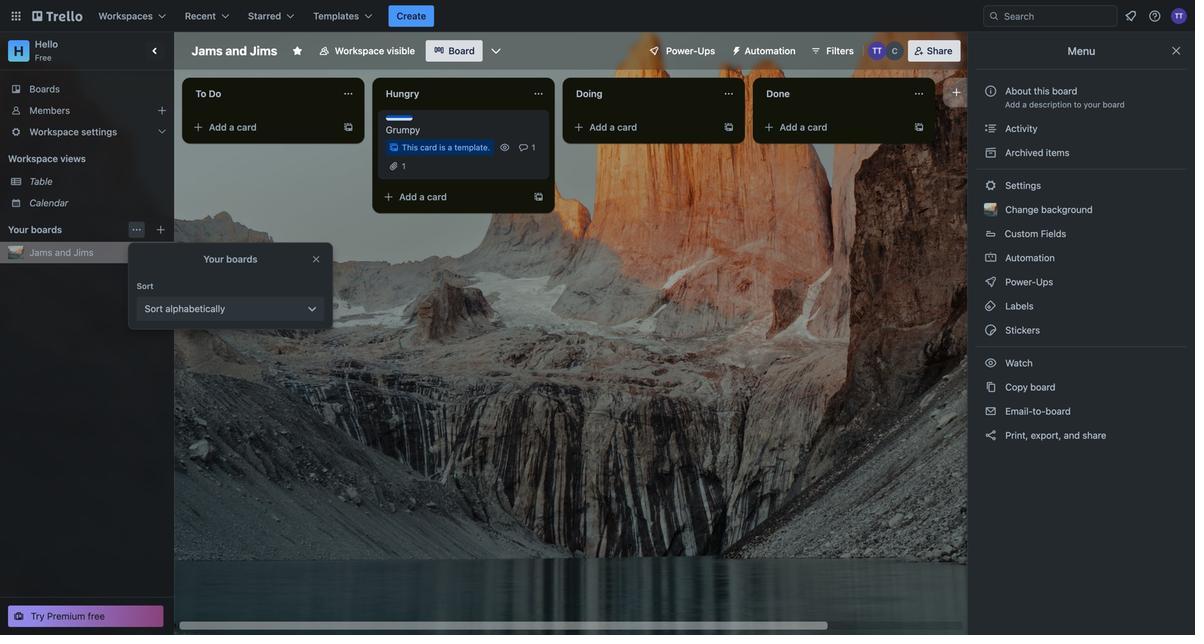 Task type: locate. For each thing, give the bounding box(es) containing it.
add a card button down to do text box
[[188, 117, 338, 138]]

sm image for copy board
[[984, 381, 998, 394]]

automation button
[[726, 40, 804, 62]]

sm image inside copy board link
[[984, 381, 998, 394]]

your boards
[[8, 224, 62, 235], [204, 254, 258, 265]]

add a card down 'doing'
[[590, 122, 637, 133]]

ups down automation link
[[1036, 276, 1054, 287]]

0 vertical spatial 1
[[532, 143, 536, 152]]

create from template… image for to do
[[343, 122, 354, 133]]

add down this
[[399, 191, 417, 202]]

2 create from template… image from the left
[[724, 122, 734, 133]]

boards
[[31, 224, 62, 235], [226, 254, 258, 265]]

sm image for email-to-board
[[984, 405, 998, 418]]

1 vertical spatial boards
[[226, 254, 258, 265]]

add a card for done
[[780, 122, 828, 133]]

stickers
[[1003, 325, 1041, 336]]

add a card button down done text field
[[759, 117, 909, 138]]

0 vertical spatial your boards
[[8, 224, 62, 235]]

1 vertical spatial your boards
[[204, 254, 258, 265]]

a down doing text box
[[610, 122, 615, 133]]

a down done text field
[[800, 122, 805, 133]]

terry turtle (terryturtle) image right open information menu image
[[1171, 8, 1187, 24]]

1 vertical spatial ups
[[1036, 276, 1054, 287]]

1 horizontal spatial create from template… image
[[724, 122, 734, 133]]

custom fields button
[[976, 223, 1187, 245]]

add down 'doing'
[[590, 122, 607, 133]]

1 vertical spatial workspace
[[29, 126, 79, 137]]

1 create from template… image from the left
[[343, 122, 354, 133]]

card down doing text box
[[618, 122, 637, 133]]

about this board add a description to your board
[[1005, 85, 1125, 109]]

power-ups inside button
[[666, 45, 715, 56]]

0 horizontal spatial power-ups
[[666, 45, 715, 56]]

sm image inside watch link
[[984, 357, 998, 370]]

add another list button
[[944, 78, 1126, 107]]

free
[[88, 611, 105, 622]]

0 horizontal spatial terry turtle (terryturtle) image
[[868, 42, 887, 60]]

print, export, and share
[[1003, 430, 1107, 441]]

board
[[1053, 85, 1078, 96], [1103, 100, 1125, 109], [1031, 382, 1056, 393], [1046, 406, 1071, 417]]

jams
[[192, 44, 223, 58], [29, 247, 52, 258]]

a right is
[[448, 143, 452, 152]]

1 horizontal spatial terry turtle (terryturtle) image
[[1171, 8, 1187, 24]]

automation up done
[[745, 45, 796, 56]]

add down done
[[780, 122, 798, 133]]

Done text field
[[759, 83, 906, 105]]

sm image inside power-ups link
[[984, 275, 998, 289]]

1 horizontal spatial boards
[[226, 254, 258, 265]]

a inside about this board add a description to your board
[[1023, 100, 1027, 109]]

1 horizontal spatial automation
[[1003, 252, 1055, 263]]

add left another
[[968, 87, 985, 98]]

sm image for archived items
[[984, 146, 998, 159]]

0 horizontal spatial power-
[[666, 45, 698, 56]]

sort up sort alphabetically
[[137, 281, 154, 291]]

1 horizontal spatial and
[[225, 44, 247, 58]]

a
[[1023, 100, 1027, 109], [229, 122, 234, 133], [610, 122, 615, 133], [800, 122, 805, 133], [448, 143, 452, 152], [420, 191, 425, 202]]

0 vertical spatial and
[[225, 44, 247, 58]]

add a card button down doing text box
[[568, 117, 718, 138]]

sm image for automation
[[984, 251, 998, 265]]

sm image inside print, export, and share 'link'
[[984, 429, 998, 442]]

1 horizontal spatial ups
[[1036, 276, 1054, 287]]

Doing text field
[[568, 83, 716, 105]]

add a card button
[[188, 117, 338, 138], [568, 117, 718, 138], [759, 117, 909, 138], [378, 186, 528, 208]]

add a card down do
[[209, 122, 257, 133]]

1 sm image from the top
[[984, 122, 998, 135]]

your boards menu image
[[131, 224, 142, 235]]

sm image left email-
[[984, 405, 998, 418]]

and
[[225, 44, 247, 58], [55, 247, 71, 258], [1064, 430, 1080, 441]]

sm image inside activity link
[[984, 122, 998, 135]]

add a card for to do
[[209, 122, 257, 133]]

items
[[1046, 147, 1070, 158]]

add a card down done
[[780, 122, 828, 133]]

watch link
[[976, 352, 1187, 374]]

2 horizontal spatial create from template… image
[[914, 122, 925, 133]]

jims down your boards with 1 items element
[[74, 247, 94, 258]]

board
[[449, 45, 475, 56]]

sm image for activity
[[984, 122, 998, 135]]

0 horizontal spatial 1
[[402, 162, 406, 171]]

1 vertical spatial your
[[204, 254, 224, 265]]

hello link
[[35, 39, 58, 50]]

0 vertical spatial power-
[[666, 45, 698, 56]]

doing
[[576, 88, 603, 99]]

1 up create from template… icon
[[532, 143, 536, 152]]

board up 'to'
[[1053, 85, 1078, 96]]

card down done text field
[[808, 122, 828, 133]]

jams and jims down recent "popup button"
[[192, 44, 277, 58]]

add for add a card button corresponding to done
[[780, 122, 798, 133]]

0 vertical spatial your
[[8, 224, 28, 235]]

3 create from template… image from the left
[[914, 122, 925, 133]]

jims left the star or unstar board image
[[250, 44, 277, 58]]

0 vertical spatial jams and jims
[[192, 44, 277, 58]]

0 horizontal spatial ups
[[698, 45, 715, 56]]

sm image inside settings link
[[984, 179, 998, 192]]

copy
[[1006, 382, 1028, 393]]

0 vertical spatial boards
[[31, 224, 62, 235]]

grumpy link
[[386, 123, 541, 137]]

1 vertical spatial jims
[[74, 247, 94, 258]]

sm image inside archived items link
[[984, 146, 998, 159]]

card
[[237, 122, 257, 133], [618, 122, 637, 133], [808, 122, 828, 133], [420, 143, 437, 152], [427, 191, 447, 202]]

card for to do
[[237, 122, 257, 133]]

automation down custom fields
[[1003, 252, 1055, 263]]

to
[[196, 88, 206, 99]]

0 horizontal spatial your
[[8, 224, 28, 235]]

1 vertical spatial automation
[[1003, 252, 1055, 263]]

power- inside button
[[666, 45, 698, 56]]

add a card button down this card is a template.
[[378, 186, 528, 208]]

terry turtle (terryturtle) image left c on the top of the page
[[868, 42, 887, 60]]

0 vertical spatial automation
[[745, 45, 796, 56]]

power-
[[666, 45, 698, 56], [1006, 276, 1036, 287]]

and inside text box
[[225, 44, 247, 58]]

members link
[[0, 100, 174, 121]]

board right your on the right top
[[1103, 100, 1125, 109]]

to do
[[196, 88, 221, 99]]

1 vertical spatial and
[[55, 247, 71, 258]]

create from template… image for done
[[914, 122, 925, 133]]

filters button
[[807, 40, 858, 62]]

board inside email-to-board link
[[1046, 406, 1071, 417]]

0 notifications image
[[1123, 8, 1139, 24]]

board inside copy board link
[[1031, 382, 1056, 393]]

sm image for settings
[[984, 179, 998, 192]]

your boards up alphabetically
[[204, 254, 258, 265]]

your
[[8, 224, 28, 235], [204, 254, 224, 265]]

2 sm image from the top
[[984, 146, 998, 159]]

starred button
[[240, 5, 303, 27]]

1 horizontal spatial jims
[[250, 44, 277, 58]]

and left share
[[1064, 430, 1080, 441]]

add inside add another list button
[[968, 87, 985, 98]]

visible
[[387, 45, 415, 56]]

sm image
[[984, 122, 998, 135], [984, 146, 998, 159], [984, 381, 998, 394], [984, 405, 998, 418]]

power-ups up doing text box
[[666, 45, 715, 56]]

add for add another list button
[[968, 87, 985, 98]]

2 vertical spatial and
[[1064, 430, 1080, 441]]

another
[[988, 87, 1022, 98]]

add another list
[[968, 87, 1038, 98]]

a for add a card button corresponding to done
[[800, 122, 805, 133]]

workspace settings button
[[0, 121, 174, 143]]

and down your boards with 1 items element
[[55, 247, 71, 258]]

power-ups link
[[976, 271, 1187, 293]]

ups left automation 'button' at the top right of the page
[[698, 45, 715, 56]]

customize views image
[[490, 44, 503, 58]]

power- up doing text box
[[666, 45, 698, 56]]

a down the list
[[1023, 100, 1027, 109]]

2 vertical spatial workspace
[[8, 153, 58, 164]]

settings link
[[976, 175, 1187, 196]]

hello free
[[35, 39, 58, 62]]

workspace
[[335, 45, 384, 56], [29, 126, 79, 137], [8, 153, 58, 164]]

1 horizontal spatial jams and jims
[[192, 44, 277, 58]]

1 horizontal spatial power-
[[1006, 276, 1036, 287]]

settings
[[81, 126, 117, 137]]

workspace up table
[[8, 153, 58, 164]]

boards
[[29, 83, 60, 94]]

custom
[[1005, 228, 1039, 239]]

terry turtle (terryturtle) image inside the primary element
[[1171, 8, 1187, 24]]

0 vertical spatial jams
[[192, 44, 223, 58]]

workspace for workspace visible
[[335, 45, 384, 56]]

ups
[[698, 45, 715, 56], [1036, 276, 1054, 287]]

0 vertical spatial terry turtle (terryturtle) image
[[1171, 8, 1187, 24]]

1 horizontal spatial power-ups
[[1003, 276, 1056, 287]]

workspace inside button
[[335, 45, 384, 56]]

1 vertical spatial sort
[[145, 303, 163, 314]]

share
[[1083, 430, 1107, 441]]

add inside about this board add a description to your board
[[1005, 100, 1021, 109]]

workspace down the templates popup button
[[335, 45, 384, 56]]

automation link
[[976, 247, 1187, 269]]

workspace navigation collapse icon image
[[146, 42, 165, 60]]

1 vertical spatial terry turtle (terryturtle) image
[[868, 42, 887, 60]]

add a card button for doing
[[568, 117, 718, 138]]

change background
[[1003, 204, 1093, 215]]

card down to do text box
[[237, 122, 257, 133]]

star or unstar board image
[[292, 46, 303, 56]]

0 vertical spatial sort
[[137, 281, 154, 291]]

0 horizontal spatial jams
[[29, 247, 52, 258]]

alphabetically
[[165, 303, 225, 314]]

0 horizontal spatial automation
[[745, 45, 796, 56]]

automation
[[745, 45, 796, 56], [1003, 252, 1055, 263]]

board up print, export, and share at the right of page
[[1046, 406, 1071, 417]]

a down to do text box
[[229, 122, 234, 133]]

0 vertical spatial ups
[[698, 45, 715, 56]]

workspace settings
[[29, 126, 117, 137]]

1 vertical spatial 1
[[402, 162, 406, 171]]

templates button
[[305, 5, 381, 27]]

power-ups up labels
[[1003, 276, 1056, 287]]

sm image left copy
[[984, 381, 998, 394]]

jams down your boards with 1 items element
[[29, 247, 52, 258]]

add down do
[[209, 122, 227, 133]]

4 sm image from the top
[[984, 405, 998, 418]]

3 sm image from the top
[[984, 381, 998, 394]]

sm image inside email-to-board link
[[984, 405, 998, 418]]

color: blue, title: none image
[[386, 115, 413, 121]]

1
[[532, 143, 536, 152], [402, 162, 406, 171]]

a for add a card button for to do
[[229, 122, 234, 133]]

try
[[31, 611, 44, 622]]

sm image for power-ups
[[984, 275, 998, 289]]

1 horizontal spatial jams
[[192, 44, 223, 58]]

create from template… image for doing
[[724, 122, 734, 133]]

and down recent "popup button"
[[225, 44, 247, 58]]

menu
[[1068, 45, 1096, 57]]

sm image left activity
[[984, 122, 998, 135]]

power- up labels
[[1006, 276, 1036, 287]]

1 horizontal spatial your
[[204, 254, 224, 265]]

1 down this
[[402, 162, 406, 171]]

archived
[[1006, 147, 1044, 158]]

board up to-
[[1031, 382, 1056, 393]]

0 vertical spatial power-ups
[[666, 45, 715, 56]]

power-ups
[[666, 45, 715, 56], [1003, 276, 1056, 287]]

terry turtle (terryturtle) image
[[1171, 8, 1187, 24], [868, 42, 887, 60]]

sm image inside automation link
[[984, 251, 998, 265]]

a for add a card button under this card is a template.
[[420, 191, 425, 202]]

0 horizontal spatial create from template… image
[[343, 122, 354, 133]]

your boards down calendar
[[8, 224, 62, 235]]

sm image inside "stickers" link
[[984, 324, 998, 337]]

sm image left "archived"
[[984, 146, 998, 159]]

add a card
[[209, 122, 257, 133], [590, 122, 637, 133], [780, 122, 828, 133], [399, 191, 447, 202]]

calendar
[[29, 197, 68, 208]]

card for doing
[[618, 122, 637, 133]]

workspace inside popup button
[[29, 126, 79, 137]]

jams inside text box
[[192, 44, 223, 58]]

jims
[[250, 44, 277, 58], [74, 247, 94, 258]]

0 horizontal spatial jams and jims
[[29, 247, 94, 258]]

workspace for workspace views
[[8, 153, 58, 164]]

your boards with 1 items element
[[8, 222, 125, 238]]

a down this card is a template.
[[420, 191, 425, 202]]

jams and jims down your boards with 1 items element
[[29, 247, 94, 258]]

2 horizontal spatial and
[[1064, 430, 1080, 441]]

sm image
[[726, 40, 745, 59], [984, 179, 998, 192], [984, 251, 998, 265], [984, 275, 998, 289], [984, 300, 998, 313], [984, 324, 998, 337], [984, 357, 998, 370], [984, 429, 998, 442]]

jams down recent "popup button"
[[192, 44, 223, 58]]

workspace visible
[[335, 45, 415, 56]]

sm image for stickers
[[984, 324, 998, 337]]

add down another
[[1005, 100, 1021, 109]]

sm image inside labels link
[[984, 300, 998, 313]]

1 horizontal spatial 1
[[532, 143, 536, 152]]

done
[[767, 88, 790, 99]]

0 horizontal spatial jims
[[74, 247, 94, 258]]

0 vertical spatial jims
[[250, 44, 277, 58]]

print,
[[1006, 430, 1029, 441]]

sort for sort alphabetically
[[145, 303, 163, 314]]

recent button
[[177, 5, 237, 27]]

create
[[397, 10, 426, 21]]

create from template… image
[[343, 122, 354, 133], [724, 122, 734, 133], [914, 122, 925, 133]]

0 vertical spatial workspace
[[335, 45, 384, 56]]

sort
[[137, 281, 154, 291], [145, 303, 163, 314]]

workspace down members at the left top of page
[[29, 126, 79, 137]]

try premium free
[[31, 611, 105, 622]]

sort left alphabetically
[[145, 303, 163, 314]]



Task type: vqa. For each thing, say whether or not it's contained in the screenshot.
leftmost "Automation"
yes



Task type: describe. For each thing, give the bounding box(es) containing it.
fields
[[1041, 228, 1067, 239]]

your inside your boards with 1 items element
[[8, 224, 28, 235]]

card for done
[[808, 122, 828, 133]]

activity link
[[976, 118, 1187, 139]]

try premium free button
[[8, 606, 164, 627]]

add a card button for done
[[759, 117, 909, 138]]

settings
[[1003, 180, 1042, 191]]

change
[[1006, 204, 1039, 215]]

add board image
[[155, 224, 166, 235]]

share
[[927, 45, 953, 56]]

power-ups button
[[640, 40, 723, 62]]

email-
[[1006, 406, 1033, 417]]

search image
[[989, 11, 1000, 21]]

To Do text field
[[188, 83, 335, 105]]

jams and jims inside 'jams and jims' text box
[[192, 44, 277, 58]]

c
[[892, 46, 898, 56]]

this
[[1034, 85, 1050, 96]]

automation inside automation link
[[1003, 252, 1055, 263]]

table link
[[29, 175, 166, 188]]

export,
[[1031, 430, 1062, 441]]

to
[[1074, 100, 1082, 109]]

card left is
[[420, 143, 437, 152]]

workspace views
[[8, 153, 86, 164]]

sort for sort
[[137, 281, 154, 291]]

print, export, and share link
[[976, 425, 1187, 446]]

card down is
[[427, 191, 447, 202]]

premium
[[47, 611, 85, 622]]

add for add a card button corresponding to doing
[[590, 122, 607, 133]]

workspace for workspace settings
[[29, 126, 79, 137]]

sm image inside automation 'button'
[[726, 40, 745, 59]]

labels link
[[976, 296, 1187, 317]]

1 vertical spatial power-ups
[[1003, 276, 1056, 287]]

Hungry text field
[[378, 83, 525, 105]]

activity
[[1003, 123, 1038, 134]]

primary element
[[0, 0, 1196, 32]]

open information menu image
[[1149, 9, 1162, 23]]

do
[[209, 88, 221, 99]]

1 vertical spatial jams
[[29, 247, 52, 258]]

this
[[402, 143, 418, 152]]

table
[[29, 176, 53, 187]]

h link
[[8, 40, 29, 62]]

share button
[[908, 40, 961, 62]]

custom fields
[[1005, 228, 1067, 239]]

ups inside button
[[698, 45, 715, 56]]

board link
[[426, 40, 483, 62]]

is
[[439, 143, 446, 152]]

create button
[[389, 5, 434, 27]]

to-
[[1033, 406, 1046, 417]]

Board name text field
[[185, 40, 284, 62]]

your
[[1084, 100, 1101, 109]]

hello
[[35, 39, 58, 50]]

add for add a card button for to do
[[209, 122, 227, 133]]

back to home image
[[32, 5, 82, 27]]

chestercheeetah (chestercheeetah) image
[[886, 42, 904, 60]]

add a card button for to do
[[188, 117, 338, 138]]

sm image for watch
[[984, 357, 998, 370]]

copy board link
[[976, 377, 1187, 398]]

add a card for doing
[[590, 122, 637, 133]]

archived items link
[[976, 142, 1187, 164]]

email-to-board link
[[976, 401, 1187, 422]]

views
[[60, 153, 86, 164]]

1 horizontal spatial your boards
[[204, 254, 258, 265]]

template.
[[455, 143, 490, 152]]

close popover image
[[311, 254, 322, 265]]

email-to-board
[[1003, 406, 1071, 417]]

change background link
[[976, 199, 1187, 220]]

0 horizontal spatial and
[[55, 247, 71, 258]]

1 vertical spatial jams and jims
[[29, 247, 94, 258]]

add for add a card button under this card is a template.
[[399, 191, 417, 202]]

recent
[[185, 10, 216, 21]]

and inside 'link'
[[1064, 430, 1080, 441]]

members
[[29, 105, 70, 116]]

h
[[14, 43, 24, 59]]

list
[[1025, 87, 1038, 98]]

filters
[[827, 45, 854, 56]]

a for add a card button corresponding to doing
[[610, 122, 615, 133]]

add a card down this
[[399, 191, 447, 202]]

templates
[[313, 10, 359, 21]]

hungry
[[386, 88, 419, 99]]

watch
[[1003, 358, 1036, 369]]

sm image for print, export, and share
[[984, 429, 998, 442]]

switch to… image
[[9, 9, 23, 23]]

workspace visible button
[[311, 40, 423, 62]]

jams and jims link
[[29, 246, 150, 259]]

archived items
[[1003, 147, 1070, 158]]

0 horizontal spatial your boards
[[8, 224, 62, 235]]

starred
[[248, 10, 281, 21]]

stickers link
[[976, 320, 1187, 341]]

free
[[35, 53, 52, 62]]

grumpy
[[386, 124, 420, 135]]

1 vertical spatial power-
[[1006, 276, 1036, 287]]

background
[[1042, 204, 1093, 215]]

boards link
[[0, 78, 174, 100]]

Search field
[[1000, 6, 1117, 26]]

workspaces
[[99, 10, 153, 21]]

description
[[1029, 100, 1072, 109]]

c button
[[886, 42, 904, 60]]

labels
[[1003, 301, 1034, 312]]

jims inside text box
[[250, 44, 277, 58]]

sm image for labels
[[984, 300, 998, 313]]

create from template… image
[[533, 192, 544, 202]]

automation inside automation 'button'
[[745, 45, 796, 56]]

calendar link
[[29, 196, 166, 210]]

sort alphabetically
[[145, 303, 225, 314]]

about
[[1006, 85, 1032, 96]]

0 horizontal spatial boards
[[31, 224, 62, 235]]

this card is a template.
[[402, 143, 490, 152]]



